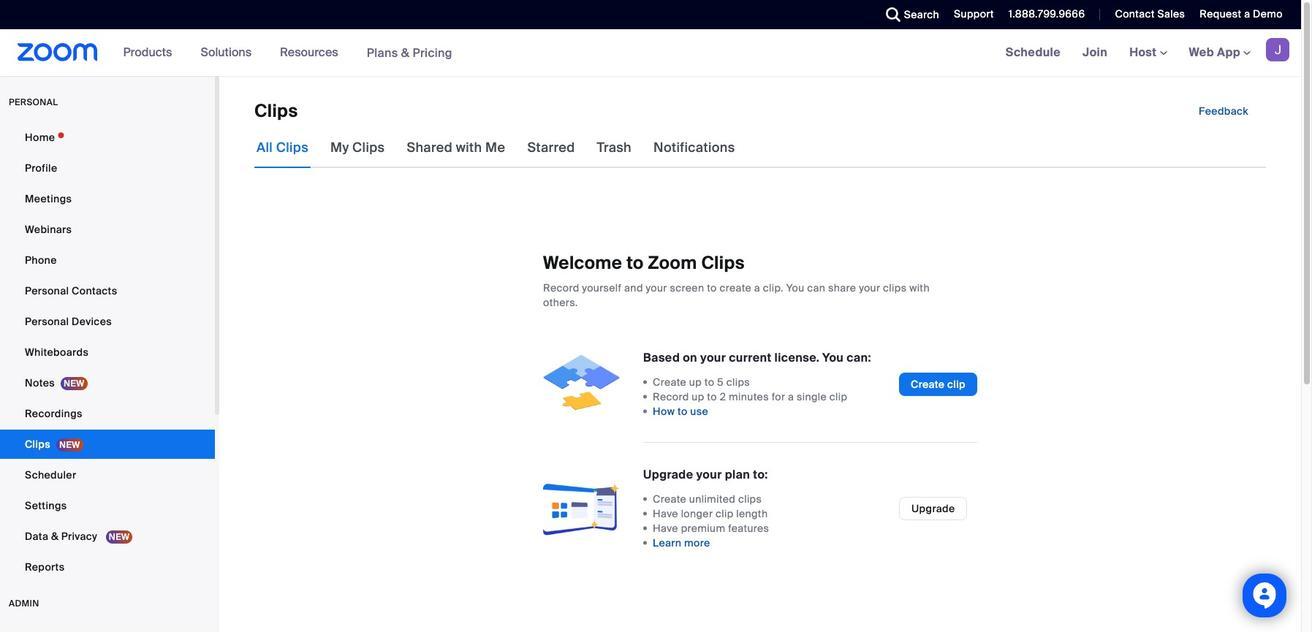 Task type: locate. For each thing, give the bounding box(es) containing it.
0 horizontal spatial a
[[755, 282, 761, 295]]

0 vertical spatial record
[[543, 282, 580, 295]]

clips inside the welcome to zoom clips record yourself and your screen to create a clip. you can share your clips with others.
[[702, 252, 745, 274]]

starred
[[528, 139, 575, 157]]

a
[[1245, 7, 1251, 20], [755, 282, 761, 295], [788, 391, 794, 404]]

resources button
[[280, 29, 345, 76]]

0 vertical spatial personal
[[25, 285, 69, 298]]

clips inside personal menu menu
[[25, 438, 50, 451]]

all clips
[[257, 139, 309, 157]]

& inside personal menu menu
[[51, 530, 59, 543]]

clips right 5
[[727, 376, 750, 389]]

&
[[401, 45, 410, 60], [51, 530, 59, 543]]

you left "can:"
[[823, 350, 844, 366]]

how
[[653, 405, 675, 418]]

record up others.
[[543, 282, 580, 295]]

clips up length
[[739, 493, 762, 506]]

sales
[[1158, 7, 1186, 20]]

host button
[[1130, 45, 1168, 60]]

with
[[456, 139, 482, 157], [910, 282, 930, 295]]

trash tab
[[595, 127, 634, 168]]

create for upgrade your plan to:
[[653, 493, 687, 506]]

1 vertical spatial a
[[755, 282, 761, 295]]

home link
[[0, 123, 215, 152]]

can:
[[847, 350, 872, 366]]

have
[[653, 508, 679, 521], [653, 522, 679, 535]]

2
[[720, 391, 727, 404]]

upgrade for upgrade your plan to:
[[644, 467, 694, 483]]

solutions button
[[201, 29, 258, 76]]

a left clip.
[[755, 282, 761, 295]]

personal down phone at the left top of the page
[[25, 285, 69, 298]]

a left the demo
[[1245, 7, 1251, 20]]

0 vertical spatial have
[[653, 508, 679, 521]]

and
[[625, 282, 643, 295]]

create
[[653, 376, 687, 389], [911, 378, 945, 391], [653, 493, 687, 506]]

1 vertical spatial with
[[910, 282, 930, 295]]

upgrade inside upgrade button
[[912, 502, 956, 515]]

personal for personal contacts
[[25, 285, 69, 298]]

clip inside button
[[948, 378, 966, 391]]

schedule
[[1006, 45, 1061, 60]]

personal up whiteboards on the bottom left of page
[[25, 315, 69, 328]]

1 vertical spatial &
[[51, 530, 59, 543]]

& right data
[[51, 530, 59, 543]]

trash
[[597, 139, 632, 157]]

meetings link
[[0, 184, 215, 214]]

app
[[1218, 45, 1241, 60]]

join link
[[1072, 29, 1119, 76]]

2 horizontal spatial clip
[[948, 378, 966, 391]]

0 vertical spatial you
[[787, 282, 805, 295]]

0 horizontal spatial record
[[543, 282, 580, 295]]

& for privacy
[[51, 530, 59, 543]]

0 vertical spatial up
[[690, 376, 702, 389]]

your right share
[[859, 282, 881, 295]]

1 horizontal spatial clip
[[830, 391, 848, 404]]

0 vertical spatial a
[[1245, 7, 1251, 20]]

0 horizontal spatial upgrade
[[644, 467, 694, 483]]

record
[[543, 282, 580, 295], [653, 391, 689, 404]]

1.888.799.9666
[[1009, 7, 1086, 20]]

scheduler link
[[0, 461, 215, 490]]

data & privacy
[[25, 530, 100, 543]]

more
[[685, 537, 711, 550]]

my clips tab
[[328, 127, 387, 168]]

1 vertical spatial clips
[[727, 376, 750, 389]]

personal for personal devices
[[25, 315, 69, 328]]

with inside the welcome to zoom clips record yourself and your screen to create a clip. you can share your clips with others.
[[910, 282, 930, 295]]

join
[[1083, 45, 1108, 60]]

product information navigation
[[112, 29, 464, 77]]

1 horizontal spatial &
[[401, 45, 410, 60]]

me
[[486, 139, 506, 157]]

notifications
[[654, 139, 735, 157]]

0 vertical spatial with
[[456, 139, 482, 157]]

welcome to zoom clips record yourself and your screen to create a clip. you can share your clips with others.
[[543, 252, 930, 309]]

webinars link
[[0, 215, 215, 244]]

create for based on your current license. you can:
[[653, 376, 687, 389]]

2 vertical spatial clips
[[739, 493, 762, 506]]

plans & pricing
[[367, 45, 453, 60]]

up up use
[[692, 391, 705, 404]]

1 personal from the top
[[25, 285, 69, 298]]

personal devices
[[25, 315, 112, 328]]

personal menu menu
[[0, 123, 215, 584]]

screen
[[670, 282, 705, 295]]

1 vertical spatial personal
[[25, 315, 69, 328]]

1 vertical spatial upgrade
[[912, 502, 956, 515]]

reports
[[25, 561, 65, 574]]

upgrade for upgrade
[[912, 502, 956, 515]]

devices
[[72, 315, 112, 328]]

1 horizontal spatial with
[[910, 282, 930, 295]]

up left 5
[[690, 376, 702, 389]]

search button
[[875, 0, 944, 29]]

settings
[[25, 500, 67, 513]]

unlimited
[[690, 493, 736, 506]]

longer
[[681, 508, 713, 521]]

0 vertical spatial clips
[[884, 282, 907, 295]]

1 horizontal spatial upgrade
[[912, 502, 956, 515]]

clips up scheduler
[[25, 438, 50, 451]]

current
[[729, 350, 772, 366]]

create inside button
[[911, 378, 945, 391]]

webinars
[[25, 223, 72, 236]]

web app
[[1190, 45, 1241, 60]]

1 have from the top
[[653, 508, 679, 521]]

web
[[1190, 45, 1215, 60]]

pricing
[[413, 45, 453, 60]]

up for create
[[690, 376, 702, 389]]

request
[[1200, 7, 1242, 20]]

meetings
[[25, 192, 72, 206]]

you inside the welcome to zoom clips record yourself and your screen to create a clip. you can share your clips with others.
[[787, 282, 805, 295]]

& right the plans
[[401, 45, 410, 60]]

clip
[[948, 378, 966, 391], [830, 391, 848, 404], [716, 508, 734, 521]]

shared with me
[[407, 139, 506, 157]]

with inside tab
[[456, 139, 482, 157]]

tabs of clips tab list
[[255, 127, 738, 168]]

privacy
[[61, 530, 97, 543]]

record up how
[[653, 391, 689, 404]]

products button
[[123, 29, 179, 76]]

1.888.799.9666 button
[[998, 0, 1089, 29], [1009, 7, 1086, 20]]

2 have from the top
[[653, 522, 679, 535]]

0 vertical spatial upgrade
[[644, 467, 694, 483]]

clips up create
[[702, 252, 745, 274]]

scheduler
[[25, 469, 76, 482]]

request a demo link
[[1189, 0, 1302, 29], [1200, 7, 1284, 20]]

record inside the welcome to zoom clips record yourself and your screen to create a clip. you can share your clips with others.
[[543, 282, 580, 295]]

clips up all clips tab
[[255, 99, 298, 122]]

a right for
[[788, 391, 794, 404]]

1 vertical spatial up
[[692, 391, 705, 404]]

1 horizontal spatial a
[[788, 391, 794, 404]]

1 vertical spatial have
[[653, 522, 679, 535]]

personal devices link
[[0, 307, 215, 336]]

settings link
[[0, 491, 215, 521]]

upgrade your plan to:
[[644, 467, 769, 483]]

contact sales link
[[1105, 0, 1189, 29], [1116, 7, 1186, 20]]

2 personal from the top
[[25, 315, 69, 328]]

based
[[644, 350, 680, 366]]

0 horizontal spatial &
[[51, 530, 59, 543]]

upgrade
[[644, 467, 694, 483], [912, 502, 956, 515]]

how to use
[[653, 405, 709, 418]]

demo
[[1254, 7, 1284, 20]]

phone
[[25, 254, 57, 267]]

& for pricing
[[401, 45, 410, 60]]

0 vertical spatial &
[[401, 45, 410, 60]]

personal inside "link"
[[25, 315, 69, 328]]

plans & pricing link
[[367, 45, 453, 60], [367, 45, 453, 60]]

banner
[[0, 29, 1302, 77]]

personal
[[9, 97, 58, 108]]

0 horizontal spatial you
[[787, 282, 805, 295]]

minutes
[[729, 391, 769, 404]]

clips right share
[[884, 282, 907, 295]]

1 vertical spatial record
[[653, 391, 689, 404]]

you left "can"
[[787, 282, 805, 295]]

1 horizontal spatial you
[[823, 350, 844, 366]]

upgrade button
[[900, 497, 968, 520]]

to left use
[[678, 405, 688, 418]]

0 horizontal spatial with
[[456, 139, 482, 157]]

have for have longer clip length
[[653, 508, 679, 521]]

& inside product information navigation
[[401, 45, 410, 60]]

to left create
[[707, 282, 717, 295]]



Task type: vqa. For each thing, say whether or not it's contained in the screenshot.
User photo
no



Task type: describe. For each thing, give the bounding box(es) containing it.
your right on
[[701, 350, 726, 366]]

schedule link
[[995, 29, 1072, 76]]

clip.
[[763, 282, 784, 295]]

plans
[[367, 45, 398, 60]]

whiteboards
[[25, 346, 89, 359]]

zoom logo image
[[18, 43, 98, 61]]

profile link
[[0, 154, 215, 183]]

personal contacts link
[[0, 276, 215, 306]]

notes link
[[0, 369, 215, 398]]

clips right my
[[353, 139, 385, 157]]

feedback
[[1200, 105, 1249, 118]]

based on your current license. you can:
[[644, 350, 872, 366]]

single
[[797, 391, 827, 404]]

2 vertical spatial a
[[788, 391, 794, 404]]

create clip
[[911, 378, 966, 391]]

all
[[257, 139, 273, 157]]

yourself
[[582, 282, 622, 295]]

premium
[[681, 522, 726, 535]]

contacts
[[72, 285, 117, 298]]

phone link
[[0, 246, 215, 275]]

your right and
[[646, 282, 668, 295]]

to left the 2
[[708, 391, 717, 404]]

my
[[331, 139, 349, 157]]

reports link
[[0, 553, 215, 582]]

contact
[[1116, 7, 1155, 20]]

starred tab
[[525, 127, 577, 168]]

banner containing products
[[0, 29, 1302, 77]]

recordings
[[25, 407, 82, 421]]

clips right all
[[276, 139, 309, 157]]

0 horizontal spatial clip
[[716, 508, 734, 521]]

support
[[954, 7, 995, 20]]

clips link
[[0, 430, 215, 459]]

features
[[729, 522, 770, 535]]

clips inside the welcome to zoom clips record yourself and your screen to create a clip. you can share your clips with others.
[[884, 282, 907, 295]]

your up create unlimited clips
[[697, 467, 722, 483]]

shared with me tab
[[405, 127, 508, 168]]

to up and
[[627, 252, 644, 274]]

plan
[[725, 467, 751, 483]]

shared
[[407, 139, 453, 157]]

on
[[683, 350, 698, 366]]

profile
[[25, 162, 57, 175]]

can
[[808, 282, 826, 295]]

for
[[772, 391, 786, 404]]

notes
[[25, 377, 55, 390]]

have longer clip length
[[653, 508, 768, 521]]

learn more button
[[653, 536, 711, 551]]

to inside button
[[678, 405, 688, 418]]

my clips
[[331, 139, 385, 157]]

contact sales
[[1116, 7, 1186, 20]]

1 horizontal spatial record
[[653, 391, 689, 404]]

1 vertical spatial you
[[823, 350, 844, 366]]

data & privacy link
[[0, 522, 215, 551]]

license.
[[775, 350, 820, 366]]

a inside the welcome to zoom clips record yourself and your screen to create a clip. you can share your clips with others.
[[755, 282, 761, 295]]

admin
[[9, 598, 39, 610]]

create
[[720, 282, 752, 295]]

use
[[691, 405, 709, 418]]

meetings navigation
[[995, 29, 1302, 77]]

resources
[[280, 45, 338, 60]]

search
[[905, 8, 940, 21]]

web app button
[[1190, 45, 1251, 60]]

feedback button
[[1188, 99, 1261, 123]]

up for record
[[692, 391, 705, 404]]

how to use button
[[653, 404, 709, 419]]

2 horizontal spatial a
[[1245, 7, 1251, 20]]

all clips tab
[[255, 127, 311, 168]]

have for have premium features
[[653, 522, 679, 535]]

have premium features
[[653, 522, 770, 535]]

learn more
[[653, 537, 711, 550]]

record up to 2 minutes for a single clip
[[653, 391, 848, 404]]

request a demo
[[1200, 7, 1284, 20]]

create clip button
[[900, 373, 978, 396]]

whiteboards link
[[0, 338, 215, 367]]

welcome
[[543, 252, 623, 274]]

create unlimited clips
[[653, 493, 762, 506]]

learn
[[653, 537, 682, 550]]

data
[[25, 530, 48, 543]]

length
[[737, 508, 768, 521]]

to left 5
[[705, 376, 715, 389]]

zoom
[[648, 252, 697, 274]]

5
[[718, 376, 724, 389]]

create up to 5 clips
[[653, 376, 750, 389]]

personal contacts
[[25, 285, 117, 298]]

solutions
[[201, 45, 252, 60]]

profile picture image
[[1267, 38, 1290, 61]]

recordings link
[[0, 399, 215, 429]]

home
[[25, 131, 55, 144]]



